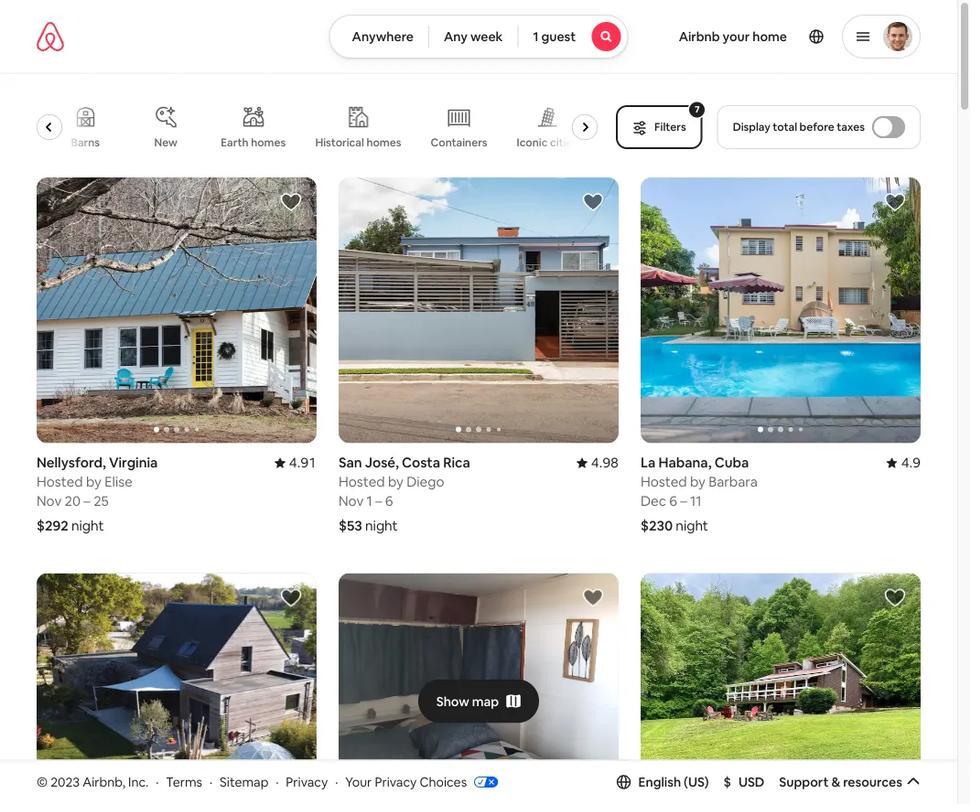 Task type: locate. For each thing, give the bounding box(es) containing it.
3 night from the left
[[676, 517, 709, 535]]

11
[[690, 493, 702, 511]]

3 – from the left
[[680, 493, 687, 511]]

2 nov from the left
[[339, 493, 364, 511]]

by inside 'nellysford, virginia hosted by elise nov 20 – 25 $292 night'
[[86, 474, 102, 491]]

2 horizontal spatial night
[[676, 517, 709, 535]]

containers
[[431, 135, 488, 150]]

1 hosted from the left
[[37, 474, 83, 491]]

2023
[[51, 774, 80, 791]]

dec
[[641, 493, 666, 511]]

$230
[[641, 517, 673, 535]]

homes for historical homes
[[367, 135, 401, 149]]

by down josé, at the bottom of page
[[388, 474, 404, 491]]

english (us)
[[639, 774, 709, 791]]

night right $53
[[365, 517, 398, 535]]

4 · from the left
[[335, 774, 338, 791]]

costa
[[402, 454, 440, 472]]

your privacy choices link
[[345, 774, 498, 792]]

0 horizontal spatial –
[[84, 493, 91, 511]]

2 – from the left
[[375, 493, 382, 511]]

nov left 20
[[37, 493, 62, 511]]

1 horizontal spatial 1
[[533, 28, 539, 45]]

· right the terms
[[210, 774, 213, 791]]

– down josé, at the bottom of page
[[375, 493, 382, 511]]

1 horizontal spatial homes
[[367, 135, 401, 149]]

choices
[[420, 774, 467, 791]]

– inside 'la habana, cuba hosted by barbara dec 6 – 11 $230 night'
[[680, 493, 687, 511]]

1 down josé, at the bottom of page
[[367, 493, 372, 511]]

san
[[339, 454, 362, 472]]

· left your
[[335, 774, 338, 791]]

1 horizontal spatial hosted
[[339, 474, 385, 491]]

by
[[86, 474, 102, 491], [388, 474, 404, 491], [690, 474, 706, 491]]

– left '11'
[[680, 493, 687, 511]]

nellysford, virginia hosted by elise nov 20 – 25 $292 night
[[37, 454, 158, 535]]

0 horizontal spatial homes
[[251, 135, 286, 150]]

0 horizontal spatial 6
[[385, 493, 393, 511]]

1 left guest
[[533, 28, 539, 45]]

by up '11'
[[690, 474, 706, 491]]

hosted down nellysford,
[[37, 474, 83, 491]]

1 guest
[[533, 28, 576, 45]]

0 horizontal spatial by
[[86, 474, 102, 491]]

hosted
[[37, 474, 83, 491], [339, 474, 385, 491], [641, 474, 687, 491]]

group
[[37, 92, 605, 163], [37, 178, 317, 444], [339, 178, 619, 444], [641, 178, 921, 444], [37, 574, 317, 805], [339, 574, 619, 805], [641, 574, 921, 805]]

by up the 25
[[86, 474, 102, 491]]

1 horizontal spatial by
[[388, 474, 404, 491]]

2 · from the left
[[210, 774, 213, 791]]

rica
[[443, 454, 470, 472]]

– left the 25
[[84, 493, 91, 511]]

2 horizontal spatial –
[[680, 493, 687, 511]]

add to wishlist: la habana, cuba image
[[884, 191, 906, 213]]

1 by from the left
[[86, 474, 102, 491]]

nov
[[37, 493, 62, 511], [339, 493, 364, 511]]

earth homes
[[221, 135, 286, 150]]

2 by from the left
[[388, 474, 404, 491]]

1 horizontal spatial nov
[[339, 493, 364, 511]]

6 inside san josé, costa rica hosted by diego nov 1 – 6 $53 night
[[385, 493, 393, 511]]

2 horizontal spatial hosted
[[641, 474, 687, 491]]

support & resources button
[[779, 774, 921, 791]]

resources
[[843, 774, 903, 791]]

any week button
[[428, 15, 519, 59]]

night
[[71, 517, 104, 535], [365, 517, 398, 535], [676, 517, 709, 535]]

1 horizontal spatial 6
[[669, 493, 677, 511]]

3 hosted from the left
[[641, 474, 687, 491]]

0 vertical spatial 1
[[533, 28, 539, 45]]

1 – from the left
[[84, 493, 91, 511]]

6 right dec
[[669, 493, 677, 511]]

4.91
[[289, 454, 317, 472]]

1
[[533, 28, 539, 45], [367, 493, 372, 511]]

2 hosted from the left
[[339, 474, 385, 491]]

· right inc.
[[156, 774, 159, 791]]

2 privacy from the left
[[375, 774, 417, 791]]

1 inside button
[[533, 28, 539, 45]]

–
[[84, 493, 91, 511], [375, 493, 382, 511], [680, 493, 687, 511]]

&
[[832, 774, 841, 791]]

0 horizontal spatial hosted
[[37, 474, 83, 491]]

2 horizontal spatial by
[[690, 474, 706, 491]]

historical homes
[[315, 135, 401, 149]]

nov up $53
[[339, 493, 364, 511]]

1 horizontal spatial privacy
[[375, 774, 417, 791]]

none search field containing anywhere
[[329, 15, 628, 59]]

nellysford,
[[37, 454, 106, 472]]

©
[[37, 774, 48, 791]]

20
[[65, 493, 81, 511]]

night down '11'
[[676, 517, 709, 535]]

homes right "historical"
[[367, 135, 401, 149]]

6 down josé, at the bottom of page
[[385, 493, 393, 511]]

night down the 25
[[71, 517, 104, 535]]

by inside san josé, costa rica hosted by diego nov 1 – 6 $53 night
[[388, 474, 404, 491]]

add to wishlist: nellysford, virginia image
[[280, 191, 302, 213]]

terms
[[166, 774, 202, 791]]

1 night from the left
[[71, 517, 104, 535]]

·
[[156, 774, 159, 791], [210, 774, 213, 791], [276, 774, 279, 791], [335, 774, 338, 791]]

iconic cities
[[517, 135, 578, 149]]

cities
[[550, 135, 578, 149]]

0 horizontal spatial privacy
[[286, 774, 328, 791]]

privacy
[[286, 774, 328, 791], [375, 774, 417, 791]]

privacy left your
[[286, 774, 328, 791]]

sitemap link
[[220, 774, 269, 791]]

by inside 'la habana, cuba hosted by barbara dec 6 – 11 $230 night'
[[690, 474, 706, 491]]

nov inside 'nellysford, virginia hosted by elise nov 20 – 25 $292 night'
[[37, 493, 62, 511]]

0 horizontal spatial nov
[[37, 493, 62, 511]]

terms link
[[166, 774, 202, 791]]

None search field
[[329, 15, 628, 59]]

add to wishlist: saint-gervais, france image
[[582, 587, 604, 609]]

support & resources
[[779, 774, 903, 791]]

home
[[753, 28, 787, 45]]

1 6 from the left
[[385, 493, 393, 511]]

show
[[436, 694, 469, 710]]

25
[[93, 493, 109, 511]]

1 nov from the left
[[37, 493, 62, 511]]

1 inside san josé, costa rica hosted by diego nov 1 – 6 $53 night
[[367, 493, 372, 511]]

diego
[[407, 474, 444, 491]]

any week
[[444, 28, 503, 45]]

your privacy choices
[[345, 774, 467, 791]]

0 horizontal spatial 1
[[367, 493, 372, 511]]

2 night from the left
[[365, 517, 398, 535]]

1 horizontal spatial –
[[375, 493, 382, 511]]

homes
[[367, 135, 401, 149], [251, 135, 286, 150]]

airbnb
[[679, 28, 720, 45]]

iconic
[[517, 135, 548, 149]]

6
[[385, 493, 393, 511], [669, 493, 677, 511]]

1 vertical spatial 1
[[367, 493, 372, 511]]

hosted up dec
[[641, 474, 687, 491]]

filters
[[655, 120, 686, 134]]

· left the privacy link
[[276, 774, 279, 791]]

0 horizontal spatial night
[[71, 517, 104, 535]]

hosted down san
[[339, 474, 385, 491]]

profile element
[[650, 0, 921, 73]]

english (us) button
[[617, 774, 709, 791]]

privacy right your
[[375, 774, 417, 791]]

1 horizontal spatial night
[[365, 517, 398, 535]]

homes right earth
[[251, 135, 286, 150]]

night inside san josé, costa rica hosted by diego nov 1 – 6 $53 night
[[365, 517, 398, 535]]

3 by from the left
[[690, 474, 706, 491]]

2 6 from the left
[[669, 493, 677, 511]]



Task type: describe. For each thing, give the bounding box(es) containing it.
cuba
[[715, 454, 749, 472]]

display total before taxes button
[[717, 105, 921, 149]]

add to wishlist: san josé, costa rica image
[[582, 191, 604, 213]]

– inside san josé, costa rica hosted by diego nov 1 – 6 $53 night
[[375, 493, 382, 511]]

your
[[723, 28, 750, 45]]

add to wishlist: boone, north carolina image
[[884, 587, 906, 609]]

your
[[345, 774, 372, 791]]

taxes
[[837, 120, 865, 134]]

homes for earth homes
[[251, 135, 286, 150]]

$292
[[37, 517, 68, 535]]

la
[[641, 454, 656, 472]]

inc.
[[128, 774, 149, 791]]

– inside 'nellysford, virginia hosted by elise nov 20 – 25 $292 night'
[[84, 493, 91, 511]]

support
[[779, 774, 829, 791]]

display total before taxes
[[733, 120, 865, 134]]

(us)
[[684, 774, 709, 791]]

airbnb,
[[83, 774, 125, 791]]

josé,
[[365, 454, 399, 472]]

group containing historical homes
[[37, 92, 605, 163]]

barbara
[[709, 474, 758, 491]]

usd
[[739, 774, 765, 791]]

habana,
[[659, 454, 712, 472]]

4.91 out of 5 average rating image
[[274, 454, 317, 472]]

4.9 out of 5 average rating image
[[887, 454, 921, 472]]

$
[[724, 774, 731, 791]]

map
[[472, 694, 499, 710]]

week
[[470, 28, 503, 45]]

airbnb your home
[[679, 28, 787, 45]]

barns
[[71, 135, 100, 150]]

hosted inside 'la habana, cuba hosted by barbara dec 6 – 11 $230 night'
[[641, 474, 687, 491]]

earth
[[221, 135, 249, 150]]

$ usd
[[724, 774, 765, 791]]

privacy link
[[286, 774, 328, 791]]

hosted inside san josé, costa rica hosted by diego nov 1 – 6 $53 night
[[339, 474, 385, 491]]

3 · from the left
[[276, 774, 279, 791]]

elise
[[105, 474, 132, 491]]

la habana, cuba hosted by barbara dec 6 – 11 $230 night
[[641, 454, 758, 535]]

terms · sitemap · privacy
[[166, 774, 328, 791]]

anywhere
[[352, 28, 414, 45]]

virginia
[[109, 454, 158, 472]]

hosted inside 'nellysford, virginia hosted by elise nov 20 – 25 $292 night'
[[37, 474, 83, 491]]

sitemap
[[220, 774, 269, 791]]

6 inside 'la habana, cuba hosted by barbara dec 6 – 11 $230 night'
[[669, 493, 677, 511]]

4.98
[[591, 454, 619, 472]]

guest
[[541, 28, 576, 45]]

before
[[800, 120, 835, 134]]

show map
[[436, 694, 499, 710]]

$53
[[339, 517, 362, 535]]

1 · from the left
[[156, 774, 159, 791]]

4.98 out of 5 average rating image
[[577, 454, 619, 472]]

night inside 'la habana, cuba hosted by barbara dec 6 – 11 $230 night'
[[676, 517, 709, 535]]

1 guest button
[[518, 15, 628, 59]]

english
[[639, 774, 681, 791]]

any
[[444, 28, 468, 45]]

historical
[[315, 135, 364, 149]]

new
[[154, 135, 178, 150]]

nov inside san josé, costa rica hosted by diego nov 1 – 6 $53 night
[[339, 493, 364, 511]]

filters button
[[616, 105, 703, 149]]

© 2023 airbnb, inc. ·
[[37, 774, 159, 791]]

anywhere button
[[329, 15, 429, 59]]

1 privacy from the left
[[286, 774, 328, 791]]

show map button
[[418, 680, 539, 724]]

add to wishlist: ambon, france image
[[280, 587, 302, 609]]

4.9
[[902, 454, 921, 472]]

san josé, costa rica hosted by diego nov 1 – 6 $53 night
[[339, 454, 470, 535]]

display
[[733, 120, 771, 134]]

airbnb your home link
[[668, 17, 798, 56]]

night inside 'nellysford, virginia hosted by elise nov 20 – 25 $292 night'
[[71, 517, 104, 535]]

total
[[773, 120, 797, 134]]



Task type: vqa. For each thing, say whether or not it's contained in the screenshot.


